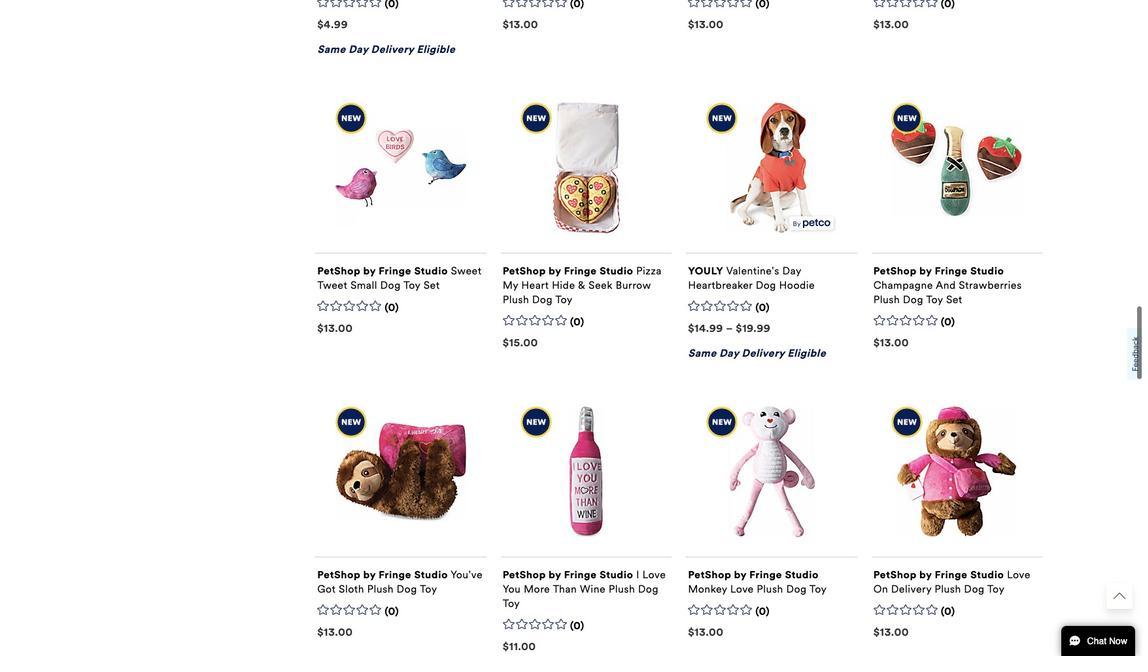 Task type: describe. For each thing, give the bounding box(es) containing it.
hide
[[552, 279, 575, 292]]

(0) for you've got sloth plush dog toy
[[385, 605, 399, 618]]

toy inside petshop by fringe studio monkey love plush dog toy
[[809, 583, 827, 596]]

my
[[503, 279, 518, 292]]

dog inside sweet tweet small dog toy set
[[380, 279, 401, 292]]

(0) for pizza my heart hide & seek burrow plush dog toy
[[570, 316, 584, 328]]

you
[[503, 583, 521, 596]]

petshop for sweet tweet small dog toy set
[[317, 265, 361, 277]]

studio inside petshop by fringe studio monkey love plush dog toy
[[785, 569, 819, 581]]

(0) for i love you more than wine plush dog toy
[[570, 620, 584, 632]]

studio inside petshop by fringe studio champagne and strawberries plush dog toy set
[[970, 265, 1004, 277]]

–
[[726, 322, 733, 335]]

petshop by fringe studio for delivery
[[873, 569, 1004, 581]]

studio for i love you more than wine plush dog toy
[[600, 569, 633, 581]]

dog inside love on delivery plush dog toy
[[964, 583, 985, 596]]

petshop for pizza my heart hide & seek burrow plush dog toy
[[503, 265, 546, 277]]

toy inside sweet tweet small dog toy set
[[403, 279, 421, 292]]

plush inside i love you more than wine plush dog toy
[[609, 583, 635, 596]]

heartbreaker
[[688, 279, 753, 292]]

1 horizontal spatial same day delivery eligible
[[688, 347, 826, 359]]

$14.99
[[688, 322, 723, 335]]

petshop by fringe studio for heart
[[503, 265, 633, 277]]

dog inside pizza my heart hide & seek burrow plush dog toy
[[532, 294, 553, 306]]

plush inside love on delivery plush dog toy
[[935, 583, 961, 596]]

1 horizontal spatial day
[[719, 347, 739, 359]]

(0) for valentine's day heartbreaker dog hoodie
[[755, 301, 770, 314]]

0 horizontal spatial same day delivery eligible
[[317, 43, 455, 55]]

1 $13.00 link from the left
[[501, 0, 672, 57]]

$4.99
[[317, 18, 348, 31]]

fringe for sweet tweet small dog toy set
[[379, 265, 411, 277]]

by for i love you more than wine plush dog toy
[[549, 569, 561, 581]]

i
[[636, 569, 640, 581]]

from $14.99 up to $19.99 element
[[688, 322, 771, 335]]

seek
[[589, 279, 613, 292]]

fringe for i love you more than wine plush dog toy
[[564, 569, 597, 581]]

toy inside pizza my heart hide & seek burrow plush dog toy
[[555, 294, 573, 306]]

studio for pizza my heart hide & seek burrow plush dog toy
[[600, 265, 633, 277]]

pizza my heart hide & seek burrow plush dog toy
[[503, 265, 662, 306]]

dog inside petshop by fringe studio champagne and strawberries plush dog toy set
[[903, 294, 923, 306]]

youly
[[688, 265, 724, 277]]

by for love on delivery plush dog toy
[[920, 569, 932, 581]]

than
[[553, 583, 577, 596]]

styled arrow button link
[[1106, 583, 1133, 609]]

love on delivery plush dog toy
[[873, 569, 1031, 596]]

i love you more than wine plush dog toy
[[503, 569, 666, 610]]

love inside petshop by fringe studio monkey love plush dog toy
[[730, 583, 754, 596]]

day inside valentine's day heartbreaker dog hoodie
[[782, 265, 801, 277]]

petshop by fringe studio champagne and strawberries plush dog toy set
[[873, 265, 1022, 306]]

sweet tweet small dog toy set
[[317, 265, 482, 292]]

dog inside petshop by fringe studio monkey love plush dog toy
[[786, 583, 807, 596]]

love inside i love you more than wine plush dog toy
[[643, 569, 666, 581]]

monkey
[[688, 583, 727, 596]]

strawberries
[[959, 279, 1022, 292]]

set inside petshop by fringe studio champagne and strawberries plush dog toy set
[[946, 294, 962, 306]]

you've got sloth plush dog toy
[[317, 569, 483, 596]]

3 $13.00 link from the left
[[871, 0, 1042, 57]]

delivery inside love on delivery plush dog toy
[[891, 583, 932, 596]]

hoodie
[[779, 279, 815, 292]]

petshop by fringe studio for you
[[503, 569, 633, 581]]

petshop inside petshop by fringe studio champagne and strawberries plush dog toy set
[[873, 265, 917, 277]]

by inside petshop by fringe studio champagne and strawberries plush dog toy set
[[920, 265, 932, 277]]

set inside sweet tweet small dog toy set
[[424, 279, 440, 292]]

valentine's day heartbreaker dog hoodie
[[688, 265, 815, 292]]

(0) for champagne and strawberries plush dog toy set
[[941, 316, 955, 328]]

fringe for pizza my heart hide & seek burrow plush dog toy
[[564, 265, 597, 277]]

plush inside petshop by fringe studio champagne and strawberries plush dog toy set
[[873, 294, 900, 306]]

toy inside petshop by fringe studio champagne and strawberries plush dog toy set
[[926, 294, 943, 306]]

1 vertical spatial same
[[688, 347, 717, 359]]

(0) for monkey love plush dog toy
[[755, 605, 770, 618]]

(0) for love on delivery plush dog toy
[[941, 605, 955, 618]]

petshop by fringe studio for sloth
[[317, 569, 448, 581]]

sweet
[[451, 265, 482, 277]]



Task type: vqa. For each thing, say whether or not it's contained in the screenshot.


Task type: locate. For each thing, give the bounding box(es) containing it.
(0) down love on delivery plush dog toy
[[941, 605, 955, 618]]

petshop up got on the left bottom of page
[[317, 569, 361, 581]]

(0) up $19.99
[[755, 301, 770, 314]]

studio for sweet tweet small dog toy set
[[414, 265, 448, 277]]

fringe for love on delivery plush dog toy
[[935, 569, 968, 581]]

set
[[424, 279, 440, 292], [946, 294, 962, 306]]

2 vertical spatial delivery
[[891, 583, 932, 596]]

1 vertical spatial set
[[946, 294, 962, 306]]

petshop by fringe studio up than
[[503, 569, 633, 581]]

burrow
[[616, 279, 651, 292]]

and
[[936, 279, 956, 292]]

plush inside petshop by fringe studio monkey love plush dog toy
[[757, 583, 783, 596]]

champagne
[[873, 279, 933, 292]]

0 vertical spatial delivery
[[371, 43, 414, 55]]

petshop for you've got sloth plush dog toy
[[317, 569, 361, 581]]

same down $4.99
[[317, 43, 346, 55]]

petshop for love on delivery plush dog toy
[[873, 569, 917, 581]]

1 vertical spatial delivery
[[742, 347, 785, 359]]

petshop up the you
[[503, 569, 546, 581]]

0 horizontal spatial set
[[424, 279, 440, 292]]

heart
[[521, 279, 549, 292]]

0 vertical spatial eligible
[[417, 43, 455, 55]]

0 horizontal spatial same
[[317, 43, 346, 55]]

plush inside pizza my heart hide & seek burrow plush dog toy
[[503, 294, 529, 306]]

love
[[643, 569, 666, 581], [1007, 569, 1031, 581], [730, 583, 754, 596]]

fringe inside petshop by fringe studio monkey love plush dog toy
[[749, 569, 782, 581]]

(0) for sweet tweet small dog toy set
[[385, 301, 399, 314]]

by for sweet tweet small dog toy set
[[363, 265, 376, 277]]

(0) down you've got sloth plush dog toy
[[385, 605, 399, 618]]

0 horizontal spatial $13.00 link
[[501, 0, 672, 57]]

2 $13.00 link from the left
[[686, 0, 857, 57]]

2 horizontal spatial love
[[1007, 569, 1031, 581]]

petshop by fringe studio up small
[[317, 265, 448, 277]]

petshop for i love you more than wine plush dog toy
[[503, 569, 546, 581]]

$13.00 link
[[501, 0, 672, 57], [686, 0, 857, 57], [871, 0, 1042, 57]]

(0) down petshop by fringe studio champagne and strawberries plush dog toy set
[[941, 316, 955, 328]]

plush inside you've got sloth plush dog toy
[[367, 583, 394, 596]]

sloth
[[339, 583, 364, 596]]

same day delivery eligible
[[317, 43, 455, 55], [688, 347, 826, 359]]

petshop by fringe studio up sloth
[[317, 569, 448, 581]]

toy inside you've got sloth plush dog toy
[[420, 583, 437, 596]]

studio for you've got sloth plush dog toy
[[414, 569, 448, 581]]

$15.00
[[503, 337, 538, 349]]

scroll to top image
[[1114, 591, 1125, 602]]

same day delivery eligible down $4.99
[[317, 43, 455, 55]]

1 horizontal spatial delivery
[[742, 347, 785, 359]]

fringe inside petshop by fringe studio champagne and strawberries plush dog toy set
[[935, 265, 968, 277]]

same down $14.99
[[688, 347, 717, 359]]

0 horizontal spatial delivery
[[371, 43, 414, 55]]

petshop
[[317, 265, 361, 277], [503, 265, 546, 277], [873, 265, 917, 277], [317, 569, 361, 581], [503, 569, 546, 581], [688, 569, 731, 581], [873, 569, 917, 581]]

toy inside love on delivery plush dog toy
[[987, 583, 1005, 596]]

dog inside i love you more than wine plush dog toy
[[638, 583, 659, 596]]

fringe for you've got sloth plush dog toy
[[379, 569, 411, 581]]

small
[[350, 279, 377, 292]]

0 vertical spatial same day delivery eligible
[[317, 43, 455, 55]]

toy
[[403, 279, 421, 292], [555, 294, 573, 306], [926, 294, 943, 306], [420, 583, 437, 596], [809, 583, 827, 596], [987, 583, 1005, 596], [503, 598, 520, 610]]

0 vertical spatial day
[[349, 43, 368, 55]]

1 horizontal spatial love
[[730, 583, 754, 596]]

on
[[873, 583, 888, 596]]

0 vertical spatial set
[[424, 279, 440, 292]]

0 horizontal spatial eligible
[[417, 43, 455, 55]]

love inside love on delivery plush dog toy
[[1007, 569, 1031, 581]]

petshop by fringe studio up hide
[[503, 265, 633, 277]]

fringe
[[379, 265, 411, 277], [564, 265, 597, 277], [935, 265, 968, 277], [379, 569, 411, 581], [564, 569, 597, 581], [749, 569, 782, 581], [935, 569, 968, 581]]

&
[[578, 279, 586, 292]]

got
[[317, 583, 336, 596]]

2 vertical spatial day
[[719, 347, 739, 359]]

studio
[[414, 265, 448, 277], [600, 265, 633, 277], [970, 265, 1004, 277], [414, 569, 448, 581], [600, 569, 633, 581], [785, 569, 819, 581], [970, 569, 1004, 581]]

tweet
[[317, 279, 347, 292]]

eligible
[[417, 43, 455, 55], [787, 347, 826, 359]]

petshop by fringe studio for small
[[317, 265, 448, 277]]

petshop by fringe studio up on
[[873, 569, 1004, 581]]

studio for love on delivery plush dog toy
[[970, 569, 1004, 581]]

$13.00
[[503, 18, 538, 31], [688, 18, 724, 31], [873, 18, 909, 31], [317, 322, 353, 335], [873, 337, 909, 349], [317, 626, 353, 639], [688, 626, 724, 639], [873, 626, 909, 639]]

petshop up tweet
[[317, 265, 361, 277]]

same
[[317, 43, 346, 55], [688, 347, 717, 359]]

1 horizontal spatial set
[[946, 294, 962, 306]]

by
[[363, 265, 376, 277], [549, 265, 561, 277], [920, 265, 932, 277], [363, 569, 376, 581], [549, 569, 561, 581], [734, 569, 747, 581], [920, 569, 932, 581]]

day
[[349, 43, 368, 55], [782, 265, 801, 277], [719, 347, 739, 359]]

0 horizontal spatial love
[[643, 569, 666, 581]]

petshop up on
[[873, 569, 917, 581]]

petshop up champagne
[[873, 265, 917, 277]]

wine
[[580, 583, 606, 596]]

you've
[[451, 569, 483, 581]]

1 horizontal spatial $13.00 link
[[686, 0, 857, 57]]

valentine's
[[726, 265, 779, 277]]

plush
[[503, 294, 529, 306], [873, 294, 900, 306], [367, 583, 394, 596], [609, 583, 635, 596], [757, 583, 783, 596], [935, 583, 961, 596]]

same day delivery eligible down $19.99
[[688, 347, 826, 359]]

toy inside i love you more than wine plush dog toy
[[503, 598, 520, 610]]

2 horizontal spatial delivery
[[891, 583, 932, 596]]

dog inside valentine's day heartbreaker dog hoodie
[[756, 279, 776, 292]]

petshop up heart
[[503, 265, 546, 277]]

$11.00
[[503, 641, 536, 653]]

delivery
[[371, 43, 414, 55], [742, 347, 785, 359], [891, 583, 932, 596]]

(0) down &
[[570, 316, 584, 328]]

dog
[[380, 279, 401, 292], [756, 279, 776, 292], [532, 294, 553, 306], [903, 294, 923, 306], [397, 583, 417, 596], [638, 583, 659, 596], [786, 583, 807, 596], [964, 583, 985, 596]]

1 vertical spatial eligible
[[787, 347, 826, 359]]

0 horizontal spatial day
[[349, 43, 368, 55]]

by for pizza my heart hide & seek burrow plush dog toy
[[549, 265, 561, 277]]

(0) down i love you more than wine plush dog toy
[[570, 620, 584, 632]]

0 vertical spatial same
[[317, 43, 346, 55]]

petshop up monkey
[[688, 569, 731, 581]]

$14.99 – $19.99
[[688, 322, 771, 335]]

dog inside you've got sloth plush dog toy
[[397, 583, 417, 596]]

pizza
[[636, 265, 662, 277]]

petshop by fringe studio monkey love plush dog toy
[[688, 569, 827, 596]]

by inside petshop by fringe studio monkey love plush dog toy
[[734, 569, 747, 581]]

1 vertical spatial same day delivery eligible
[[688, 347, 826, 359]]

0 reviews element
[[385, 0, 399, 11], [570, 0, 584, 11], [755, 0, 770, 11], [941, 0, 955, 11], [385, 301, 399, 315], [755, 301, 770, 315], [570, 316, 584, 329], [941, 316, 955, 329], [385, 605, 399, 619], [755, 605, 770, 619], [941, 605, 955, 619], [570, 620, 584, 633]]

(0)
[[385, 301, 399, 314], [755, 301, 770, 314], [570, 316, 584, 328], [941, 316, 955, 328], [385, 605, 399, 618], [755, 605, 770, 618], [941, 605, 955, 618], [570, 620, 584, 632]]

1 vertical spatial day
[[782, 265, 801, 277]]

by for you've got sloth plush dog toy
[[363, 569, 376, 581]]

2 horizontal spatial day
[[782, 265, 801, 277]]

$19.99
[[736, 322, 771, 335]]

1 horizontal spatial eligible
[[787, 347, 826, 359]]

(0) down sweet tweet small dog toy set
[[385, 301, 399, 314]]

petshop by fringe studio
[[317, 265, 448, 277], [503, 265, 633, 277], [317, 569, 448, 581], [503, 569, 633, 581], [873, 569, 1004, 581]]

(0) down petshop by fringe studio monkey love plush dog toy
[[755, 605, 770, 618]]

more
[[524, 583, 550, 596]]

2 horizontal spatial $13.00 link
[[871, 0, 1042, 57]]

petshop inside petshop by fringe studio monkey love plush dog toy
[[688, 569, 731, 581]]

1 horizontal spatial same
[[688, 347, 717, 359]]



